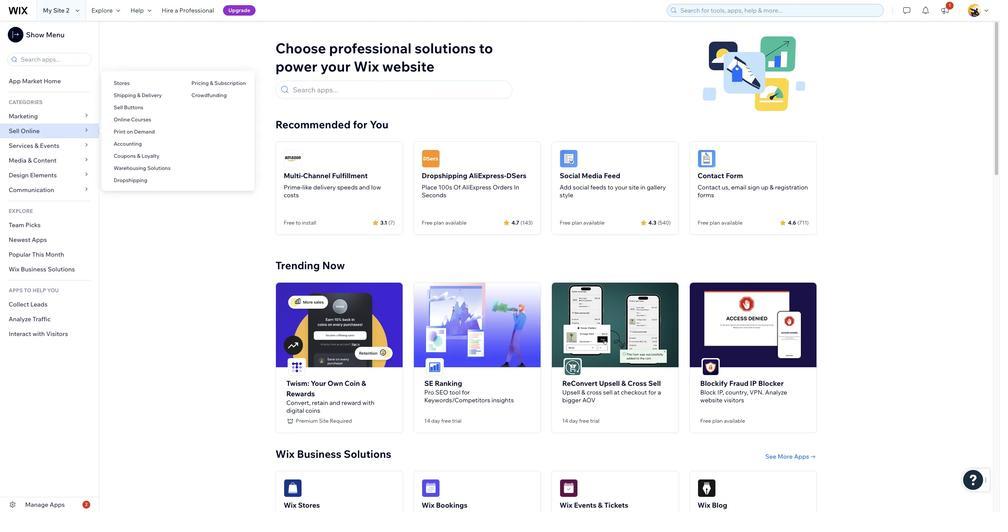 Task type: describe. For each thing, give the bounding box(es) containing it.
your
[[311, 379, 326, 388]]

channel
[[303, 171, 331, 180]]

add
[[560, 184, 572, 191]]

site for my
[[53, 7, 65, 14]]

& inside twism: your own coin & rewards convert, retain and reward with digital coins
[[362, 379, 366, 388]]

sign
[[748, 184, 760, 191]]

media & content
[[9, 157, 57, 165]]

sell online link
[[0, 124, 99, 138]]

& up media & content
[[35, 142, 39, 150]]

show
[[26, 30, 44, 39]]

1 button
[[936, 0, 955, 21]]

up
[[762, 184, 769, 191]]

100s
[[439, 184, 452, 191]]

vpn.
[[750, 389, 764, 397]]

design
[[9, 171, 29, 179]]

crowdfunding
[[192, 92, 227, 99]]

day for reconvert
[[570, 418, 578, 424]]

cross
[[587, 389, 602, 397]]

1 horizontal spatial search apps... field
[[290, 81, 508, 99]]

pricing & subscription link
[[179, 76, 255, 91]]

communication link
[[0, 183, 99, 198]]

pro
[[425, 389, 434, 397]]

contact form logo image
[[698, 150, 716, 168]]

sell buttons link
[[102, 100, 179, 115]]

your inside social media feed add social feeds to your site in gallery style
[[615, 184, 628, 191]]

sell for sell online
[[9, 127, 19, 135]]

4.6
[[789, 219, 797, 226]]

online inside sell online link
[[21, 127, 40, 135]]

premium
[[296, 418, 318, 424]]

this
[[32, 251, 44, 259]]

wix down 'wix bookings logo'
[[422, 501, 435, 510]]

1 vertical spatial business
[[297, 448, 342, 461]]

to inside choose professional solutions to power your wix website
[[479, 40, 493, 57]]

media inside sidebar element
[[9, 157, 26, 165]]

country,
[[726, 389, 749, 397]]

you
[[47, 287, 59, 294]]

0 horizontal spatial 2
[[66, 7, 69, 14]]

Search for tools, apps, help & more... field
[[678, 4, 881, 16]]

insights
[[492, 397, 514, 404]]

2 vertical spatial solutions
[[344, 448, 392, 461]]

costs
[[284, 191, 299, 199]]

blocker
[[759, 379, 784, 388]]

required
[[330, 418, 352, 424]]

& down reconvert
[[582, 389, 586, 397]]

shipping & delivery
[[114, 92, 162, 99]]

2 inside sidebar element
[[85, 502, 88, 508]]

communication
[[9, 186, 56, 194]]

free to install
[[284, 220, 316, 226]]

in
[[641, 184, 646, 191]]

se ranking icon image
[[427, 359, 443, 376]]

sell inside reconvert upsell & cross sell upsell & cross sell at checkout for a bigger aov
[[649, 379, 661, 388]]

recommended for you
[[276, 118, 389, 131]]

stores link
[[102, 76, 179, 91]]

picks
[[26, 221, 41, 229]]

free for reconvert
[[580, 418, 589, 424]]

feeds
[[591, 184, 607, 191]]

show menu
[[26, 30, 65, 39]]

site for premium
[[319, 418, 329, 424]]

accounting
[[114, 141, 142, 147]]

1 vertical spatial upsell
[[563, 389, 580, 397]]

design elements link
[[0, 168, 99, 183]]

rewards
[[287, 390, 315, 398]]

wix blog logo image
[[698, 480, 716, 498]]

1
[[949, 3, 951, 8]]

team picks
[[9, 221, 41, 229]]

delivery
[[142, 92, 162, 99]]

solutions inside sidebar element
[[48, 266, 75, 274]]

website inside choose professional solutions to power your wix website
[[382, 58, 435, 75]]

style
[[560, 191, 574, 199]]

wix inside wix business solutions link
[[9, 266, 19, 274]]

a inside reconvert upsell & cross sell upsell & cross sell at checkout for a bigger aov
[[658, 389, 661, 397]]

now
[[322, 259, 345, 272]]

seo
[[436, 389, 448, 397]]

team
[[9, 221, 24, 229]]

help
[[33, 287, 46, 294]]

app
[[9, 77, 21, 85]]

events inside sidebar element
[[40, 142, 59, 150]]

available for form
[[722, 220, 743, 226]]

services & events link
[[0, 138, 99, 153]]

apps for newest apps
[[32, 236, 47, 244]]

analyze traffic link
[[0, 312, 99, 327]]

& left loyalty
[[137, 153, 141, 159]]

trial for upsell
[[590, 418, 600, 424]]

courses
[[131, 116, 151, 123]]

wix business solutions inside sidebar element
[[9, 266, 75, 274]]

hire a professional link
[[157, 0, 219, 21]]

& right pricing
[[210, 80, 213, 86]]

apps to help you
[[9, 287, 59, 294]]

plan for social
[[572, 220, 583, 226]]

14 day free trial for se
[[425, 418, 462, 424]]

solutions
[[415, 40, 476, 57]]

of
[[454, 184, 461, 191]]

dropshipping for dropshipping
[[114, 177, 147, 184]]

twism: your own coin & rewards poster image
[[276, 283, 403, 368]]

install
[[302, 220, 316, 226]]

coupons
[[114, 153, 136, 159]]

shipping & delivery link
[[102, 88, 179, 103]]

shipping
[[114, 92, 136, 99]]

aov
[[583, 397, 596, 404]]

wix down wix events & tickets logo
[[560, 501, 573, 510]]

loyalty
[[142, 153, 160, 159]]

wix events & tickets logo image
[[560, 480, 578, 498]]

2 contact from the top
[[698, 184, 721, 191]]

sell online
[[9, 127, 40, 135]]

se ranking pro seo tool for keywords/competitors insights
[[425, 379, 514, 404]]

twism: your own coin & rewards convert, retain and reward with digital coins
[[287, 379, 375, 415]]

in
[[514, 184, 520, 191]]

multi-
[[284, 171, 303, 180]]

0 horizontal spatial for
[[353, 118, 368, 131]]

& left cross
[[622, 379, 627, 388]]

professional
[[329, 40, 412, 57]]

ip
[[751, 379, 757, 388]]

interact with visitors link
[[0, 327, 99, 342]]

block
[[701, 389, 717, 397]]

site
[[629, 184, 639, 191]]

free plan available down visitors
[[701, 418, 746, 424]]

available for aliexpress-
[[446, 220, 467, 226]]

collect leads
[[9, 301, 48, 309]]

help
[[131, 7, 144, 14]]

available for media
[[584, 220, 605, 226]]

free for multi-channel fulfillment
[[284, 220, 295, 226]]

business inside sidebar element
[[21, 266, 46, 274]]

subscription
[[215, 80, 246, 86]]

interact with visitors
[[9, 330, 68, 338]]

1 horizontal spatial solutions
[[147, 165, 171, 171]]

& left tickets
[[598, 501, 603, 510]]

multi-channel fulfillment logo image
[[284, 150, 302, 168]]

online inside "online courses" link
[[114, 116, 130, 123]]

wix down wix stores logo at the bottom of page
[[284, 501, 297, 510]]

cross
[[628, 379, 647, 388]]



Task type: locate. For each thing, give the bounding box(es) containing it.
4.3 (540)
[[649, 219, 671, 226]]

0 horizontal spatial site
[[53, 7, 65, 14]]

collect
[[9, 301, 29, 309]]

1 horizontal spatial to
[[479, 40, 493, 57]]

blockify fraud ip blocker icon image
[[703, 359, 719, 376]]

& right "coin" at the bottom of the page
[[362, 379, 366, 388]]

1 horizontal spatial stores
[[298, 501, 320, 510]]

0 horizontal spatial website
[[382, 58, 435, 75]]

free for social media feed
[[560, 220, 571, 226]]

1 horizontal spatial 14
[[563, 418, 568, 424]]

1 horizontal spatial events
[[574, 501, 597, 510]]

& inside contact form contact us, email sign up & registration forms
[[770, 184, 774, 191]]

0 vertical spatial site
[[53, 7, 65, 14]]

sell down 'shipping'
[[114, 104, 123, 111]]

free plan available down seconds
[[422, 220, 467, 226]]

0 vertical spatial 2
[[66, 7, 69, 14]]

0 horizontal spatial free
[[442, 418, 451, 424]]

1 vertical spatial solutions
[[48, 266, 75, 274]]

media up design
[[9, 157, 26, 165]]

sidebar element
[[0, 21, 99, 513]]

sell inside sidebar element
[[9, 127, 19, 135]]

1 horizontal spatial trial
[[590, 418, 600, 424]]

1 horizontal spatial wix business solutions
[[276, 448, 392, 461]]

1 horizontal spatial dropshipping
[[422, 171, 468, 180]]

1 vertical spatial events
[[574, 501, 597, 510]]

2 14 day free trial from the left
[[563, 418, 600, 424]]

1 vertical spatial contact
[[698, 184, 721, 191]]

to inside social media feed add social feeds to your site in gallery style
[[608, 184, 614, 191]]

for inside reconvert upsell & cross sell upsell & cross sell at checkout for a bigger aov
[[649, 389, 657, 397]]

site down coins
[[319, 418, 329, 424]]

0 horizontal spatial stores
[[114, 80, 130, 86]]

your left site
[[615, 184, 628, 191]]

day down bigger
[[570, 418, 578, 424]]

and
[[359, 184, 370, 191], [330, 399, 340, 407]]

for right checkout
[[649, 389, 657, 397]]

menu
[[46, 30, 65, 39]]

0 vertical spatial contact
[[698, 171, 725, 180]]

1 horizontal spatial analyze
[[766, 389, 788, 397]]

professional
[[180, 7, 214, 14]]

2 trial from the left
[[590, 418, 600, 424]]

free down block
[[701, 418, 712, 424]]

search apps... field up home
[[18, 53, 89, 66]]

0 horizontal spatial dropshipping
[[114, 177, 147, 184]]

available down us,
[[722, 220, 743, 226]]

14 day free trial for reconvert
[[563, 418, 600, 424]]

feed
[[604, 171, 621, 180]]

free for se
[[442, 418, 451, 424]]

blockify fraud ip blocker poster image
[[690, 283, 817, 368]]

0 vertical spatial wix business solutions
[[9, 266, 75, 274]]

14 down pro
[[425, 418, 430, 424]]

1 vertical spatial a
[[658, 389, 661, 397]]

2 horizontal spatial to
[[608, 184, 614, 191]]

stores down wix stores logo at the bottom of page
[[298, 501, 320, 510]]

your right power on the left top of page
[[321, 58, 351, 75]]

website down blockify
[[701, 397, 723, 404]]

2 free from the left
[[580, 418, 589, 424]]

stores up 'shipping'
[[114, 80, 130, 86]]

upsell down reconvert
[[563, 389, 580, 397]]

recommended
[[276, 118, 351, 131]]

1 horizontal spatial 14 day free trial
[[563, 418, 600, 424]]

content
[[33, 157, 57, 165]]

design elements
[[9, 171, 57, 179]]

free left install
[[284, 220, 295, 226]]

1 horizontal spatial upsell
[[599, 379, 620, 388]]

services & events
[[9, 142, 59, 150]]

2 horizontal spatial solutions
[[344, 448, 392, 461]]

1 horizontal spatial business
[[297, 448, 342, 461]]

a right hire
[[175, 7, 178, 14]]

my site 2
[[43, 7, 69, 14]]

categories
[[9, 99, 43, 105]]

1 horizontal spatial website
[[701, 397, 723, 404]]

available down feeds
[[584, 220, 605, 226]]

wix stores logo image
[[284, 480, 302, 498]]

14 for se
[[425, 418, 430, 424]]

0 vertical spatial media
[[9, 157, 26, 165]]

0 horizontal spatial and
[[330, 399, 340, 407]]

0 vertical spatial apps
[[32, 236, 47, 244]]

aliexpress-
[[469, 171, 507, 180]]

convert,
[[287, 399, 311, 407]]

my
[[43, 7, 52, 14]]

0 vertical spatial business
[[21, 266, 46, 274]]

& down stores link
[[137, 92, 141, 99]]

1 vertical spatial with
[[363, 399, 375, 407]]

demand
[[134, 129, 155, 135]]

business down popular this month
[[21, 266, 46, 274]]

1 vertical spatial stores
[[298, 501, 320, 510]]

dropshipping down warehousing
[[114, 177, 147, 184]]

orders
[[493, 184, 513, 191]]

free plan available for contact
[[698, 220, 743, 226]]

ranking
[[435, 379, 462, 388]]

newest apps link
[[0, 233, 99, 247]]

solutions down month
[[48, 266, 75, 274]]

day down seo at the left of page
[[432, 418, 440, 424]]

(711)
[[798, 219, 809, 226]]

analyze down blocker
[[766, 389, 788, 397]]

1 horizontal spatial media
[[582, 171, 603, 180]]

0 vertical spatial search apps... field
[[18, 53, 89, 66]]

& left content
[[28, 157, 32, 165]]

0 vertical spatial analyze
[[9, 316, 31, 323]]

trending now
[[276, 259, 345, 272]]

1 horizontal spatial apps
[[50, 501, 65, 509]]

twism: your own coin & rewards icon image
[[289, 359, 305, 376]]

analyze up interact
[[9, 316, 31, 323]]

keywords/competitors
[[425, 397, 491, 404]]

wix inside choose professional solutions to power your wix website
[[354, 58, 379, 75]]

analyze inside analyze traffic link
[[9, 316, 31, 323]]

se ranking poster image
[[414, 283, 541, 368]]

and inside the multi-channel fulfillment prime-like delivery speeds and low costs
[[359, 184, 370, 191]]

0 vertical spatial events
[[40, 142, 59, 150]]

print
[[114, 129, 126, 135]]

business down the premium site required
[[297, 448, 342, 461]]

month
[[45, 251, 64, 259]]

0 horizontal spatial analyze
[[9, 316, 31, 323]]

trial for ranking
[[452, 418, 462, 424]]

website inside blockify fraud ip blocker block ip, country, vpn. analyze website visitors
[[701, 397, 723, 404]]

14 day free trial down keywords/competitors
[[425, 418, 462, 424]]

online courses link
[[102, 112, 179, 127]]

see
[[766, 453, 777, 461]]

crowdfunding link
[[179, 88, 255, 103]]

dropshipping link
[[102, 173, 179, 188]]

3.1
[[381, 219, 387, 226]]

your inside choose professional solutions to power your wix website
[[321, 58, 351, 75]]

wix blog
[[698, 501, 728, 510]]

coupons & loyalty
[[114, 153, 160, 159]]

dropshipping inside dropshipping aliexpress-dsers place 100s of aliexpress orders in seconds
[[422, 171, 468, 180]]

1 contact from the top
[[698, 171, 725, 180]]

1 horizontal spatial for
[[462, 389, 470, 397]]

ip,
[[718, 389, 725, 397]]

14 day free trial down 'aov'
[[563, 418, 600, 424]]

with right reward
[[363, 399, 375, 407]]

free plan available down forms on the right top of page
[[698, 220, 743, 226]]

2 horizontal spatial for
[[649, 389, 657, 397]]

at
[[614, 389, 620, 397]]

forms
[[698, 191, 715, 199]]

media
[[9, 157, 26, 165], [582, 171, 603, 180]]

for right tool
[[462, 389, 470, 397]]

trial down 'aov'
[[590, 418, 600, 424]]

warehousing solutions link
[[102, 161, 179, 176]]

1 vertical spatial apps
[[795, 453, 810, 461]]

free down style
[[560, 220, 571, 226]]

2 day from the left
[[570, 418, 578, 424]]

contact down contact form logo
[[698, 171, 725, 180]]

events up media & content link
[[40, 142, 59, 150]]

and inside twism: your own coin & rewards convert, retain and reward with digital coins
[[330, 399, 340, 407]]

online
[[114, 116, 130, 123], [21, 127, 40, 135]]

events down wix events & tickets logo
[[574, 501, 597, 510]]

coupons & loyalty link
[[102, 149, 179, 164]]

1 horizontal spatial a
[[658, 389, 661, 397]]

for inside se ranking pro seo tool for keywords/competitors insights
[[462, 389, 470, 397]]

0 vertical spatial online
[[114, 116, 130, 123]]

1 vertical spatial your
[[615, 184, 628, 191]]

1 vertical spatial search apps... field
[[290, 81, 508, 99]]

your
[[321, 58, 351, 75], [615, 184, 628, 191]]

2 horizontal spatial sell
[[649, 379, 661, 388]]

show menu button
[[8, 27, 65, 43]]

social
[[560, 171, 581, 180]]

1 vertical spatial sell
[[9, 127, 19, 135]]

free down 'aov'
[[580, 418, 589, 424]]

14 day free trial
[[425, 418, 462, 424], [563, 418, 600, 424]]

website down solutions
[[382, 58, 435, 75]]

wix business solutions down the required
[[276, 448, 392, 461]]

sell right cross
[[649, 379, 661, 388]]

0 horizontal spatial day
[[432, 418, 440, 424]]

social media feed logo image
[[560, 150, 578, 168]]

2 vertical spatial sell
[[649, 379, 661, 388]]

apps inside newest apps link
[[32, 236, 47, 244]]

media & content link
[[0, 153, 99, 168]]

1 14 from the left
[[425, 418, 430, 424]]

available down visitors
[[724, 418, 746, 424]]

media up feeds
[[582, 171, 603, 180]]

solutions
[[147, 165, 171, 171], [48, 266, 75, 274], [344, 448, 392, 461]]

contact left us,
[[698, 184, 721, 191]]

popular this month link
[[0, 247, 99, 262]]

free down seconds
[[422, 220, 433, 226]]

1 vertical spatial online
[[21, 127, 40, 135]]

wix down professional
[[354, 58, 379, 75]]

plan down seconds
[[434, 220, 444, 226]]

0 vertical spatial your
[[321, 58, 351, 75]]

wix up wix stores logo at the bottom of page
[[276, 448, 295, 461]]

0 horizontal spatial 14 day free trial
[[425, 418, 462, 424]]

1 horizontal spatial day
[[570, 418, 578, 424]]

analyze
[[9, 316, 31, 323], [766, 389, 788, 397]]

2 right manage apps
[[85, 502, 88, 508]]

to down feed
[[608, 184, 614, 191]]

free plan available for dropshipping
[[422, 220, 467, 226]]

upgrade
[[229, 7, 250, 13]]

14 for reconvert
[[563, 418, 568, 424]]

1 horizontal spatial and
[[359, 184, 370, 191]]

free for dropshipping aliexpress-dsers
[[422, 220, 433, 226]]

apps for manage apps
[[50, 501, 65, 509]]

blog
[[712, 501, 728, 510]]

wix bookings logo image
[[422, 480, 440, 498]]

warehousing
[[114, 165, 146, 171]]

1 horizontal spatial your
[[615, 184, 628, 191]]

free down forms on the right top of page
[[698, 220, 709, 226]]

2
[[66, 7, 69, 14], [85, 502, 88, 508]]

1 horizontal spatial sell
[[114, 104, 123, 111]]

0 horizontal spatial 14
[[425, 418, 430, 424]]

0 horizontal spatial apps
[[32, 236, 47, 244]]

sell
[[603, 389, 613, 397]]

0 horizontal spatial business
[[21, 266, 46, 274]]

reconvert upsell & cross sell poster image
[[552, 283, 679, 368]]

and left low
[[359, 184, 370, 191]]

dropshipping aliexpress-dsers logo image
[[422, 150, 440, 168]]

0 horizontal spatial with
[[33, 330, 45, 338]]

1 free from the left
[[442, 418, 451, 424]]

0 horizontal spatial sell
[[9, 127, 19, 135]]

pricing
[[192, 80, 209, 86]]

plan down style
[[572, 220, 583, 226]]

contact form contact us, email sign up & registration forms
[[698, 171, 809, 199]]

solutions down loyalty
[[147, 165, 171, 171]]

& inside "link"
[[137, 92, 141, 99]]

to right solutions
[[479, 40, 493, 57]]

with inside twism: your own coin & rewards convert, retain and reward with digital coins
[[363, 399, 375, 407]]

analyze traffic
[[9, 316, 51, 323]]

with inside sidebar element
[[33, 330, 45, 338]]

0 vertical spatial sell
[[114, 104, 123, 111]]

14
[[425, 418, 430, 424], [563, 418, 568, 424]]

4.3
[[649, 219, 657, 226]]

newest
[[9, 236, 30, 244]]

1 vertical spatial website
[[701, 397, 723, 404]]

trial down keywords/competitors
[[452, 418, 462, 424]]

email
[[732, 184, 747, 191]]

apps right more
[[795, 453, 810, 461]]

0 horizontal spatial online
[[21, 127, 40, 135]]

to left install
[[296, 220, 301, 226]]

reconvert upsell & cross sell icon image
[[565, 359, 581, 376]]

choose
[[276, 40, 326, 57]]

0 horizontal spatial to
[[296, 220, 301, 226]]

online up print
[[114, 116, 130, 123]]

bigger
[[563, 397, 581, 404]]

Search apps... field
[[18, 53, 89, 66], [290, 81, 508, 99]]

0 horizontal spatial search apps... field
[[18, 53, 89, 66]]

0 vertical spatial with
[[33, 330, 45, 338]]

media inside social media feed add social feeds to your site in gallery style
[[582, 171, 603, 180]]

site right my
[[53, 7, 65, 14]]

0 vertical spatial a
[[175, 7, 178, 14]]

free for contact form
[[698, 220, 709, 226]]

0 vertical spatial and
[[359, 184, 370, 191]]

1 horizontal spatial 2
[[85, 502, 88, 508]]

upsell up sell
[[599, 379, 620, 388]]

& right up
[[770, 184, 774, 191]]

wix down popular
[[9, 266, 19, 274]]

us,
[[722, 184, 730, 191]]

for left you
[[353, 118, 368, 131]]

bookings
[[436, 501, 468, 510]]

place
[[422, 184, 437, 191]]

analyze inside blockify fraud ip blocker block ip, country, vpn. analyze website visitors
[[766, 389, 788, 397]]

day for se
[[432, 418, 440, 424]]

search apps... field inside sidebar element
[[18, 53, 89, 66]]

1 horizontal spatial online
[[114, 116, 130, 123]]

plan down ip,
[[713, 418, 723, 424]]

sell up the services at top
[[9, 127, 19, 135]]

0 horizontal spatial wix business solutions
[[9, 266, 75, 274]]

wix business solutions down the this
[[9, 266, 75, 274]]

speeds
[[337, 184, 358, 191]]

sell buttons
[[114, 104, 143, 111]]

with down traffic
[[33, 330, 45, 338]]

fulfillment
[[332, 171, 368, 180]]

dropshipping up 100s
[[422, 171, 468, 180]]

0 horizontal spatial a
[[175, 7, 178, 14]]

0 horizontal spatial media
[[9, 157, 26, 165]]

0 horizontal spatial your
[[321, 58, 351, 75]]

marketing
[[9, 112, 38, 120]]

2 14 from the left
[[563, 418, 568, 424]]

print on demand link
[[102, 125, 179, 139]]

0 horizontal spatial events
[[40, 142, 59, 150]]

site
[[53, 7, 65, 14], [319, 418, 329, 424]]

a right checkout
[[658, 389, 661, 397]]

solutions down the required
[[344, 448, 392, 461]]

plan for contact
[[710, 220, 721, 226]]

1 vertical spatial site
[[319, 418, 329, 424]]

popular
[[9, 251, 31, 259]]

search apps... field down choose professional solutions to power your wix website
[[290, 81, 508, 99]]

2 horizontal spatial apps
[[795, 453, 810, 461]]

marketing link
[[0, 109, 99, 124]]

1 14 day free trial from the left
[[425, 418, 462, 424]]

0 vertical spatial to
[[479, 40, 493, 57]]

1 vertical spatial media
[[582, 171, 603, 180]]

0 vertical spatial upsell
[[599, 379, 620, 388]]

leads
[[30, 301, 48, 309]]

14 down bigger
[[563, 418, 568, 424]]

0 vertical spatial stores
[[114, 80, 130, 86]]

sell for sell buttons
[[114, 104, 123, 111]]

blockify fraud ip blocker block ip, country, vpn. analyze website visitors
[[701, 379, 788, 404]]

apps right manage
[[50, 501, 65, 509]]

1 trial from the left
[[452, 418, 462, 424]]

plan down forms on the right top of page
[[710, 220, 721, 226]]

free down keywords/competitors
[[442, 418, 451, 424]]

0 horizontal spatial upsell
[[563, 389, 580, 397]]

plan for dropshipping
[[434, 220, 444, 226]]

wix left blog
[[698, 501, 711, 510]]

wix bookings
[[422, 501, 468, 510]]

2 right my
[[66, 7, 69, 14]]

dropshipping aliexpress-dsers place 100s of aliexpress orders in seconds
[[422, 171, 527, 199]]

popular this month
[[9, 251, 64, 259]]

1 horizontal spatial with
[[363, 399, 375, 407]]

wix stores
[[284, 501, 320, 510]]

and right retain
[[330, 399, 340, 407]]

digital
[[287, 407, 304, 415]]

0 vertical spatial solutions
[[147, 165, 171, 171]]

retain
[[312, 399, 328, 407]]

1 vertical spatial 2
[[85, 502, 88, 508]]

apps up the this
[[32, 236, 47, 244]]

0 vertical spatial website
[[382, 58, 435, 75]]

1 day from the left
[[432, 418, 440, 424]]

online up services & events
[[21, 127, 40, 135]]

0 horizontal spatial solutions
[[48, 266, 75, 274]]

social media feed add social feeds to your site in gallery style
[[560, 171, 666, 199]]

dropshipping for dropshipping aliexpress-dsers place 100s of aliexpress orders in seconds
[[422, 171, 468, 180]]

0 horizontal spatial trial
[[452, 418, 462, 424]]

1 vertical spatial analyze
[[766, 389, 788, 397]]

available down seconds
[[446, 220, 467, 226]]

free plan available for social
[[560, 220, 605, 226]]

home
[[44, 77, 61, 85]]

1 horizontal spatial site
[[319, 418, 329, 424]]

2 vertical spatial apps
[[50, 501, 65, 509]]

free plan available down style
[[560, 220, 605, 226]]



Task type: vqa. For each thing, say whether or not it's contained in the screenshot.
rightmost to
yes



